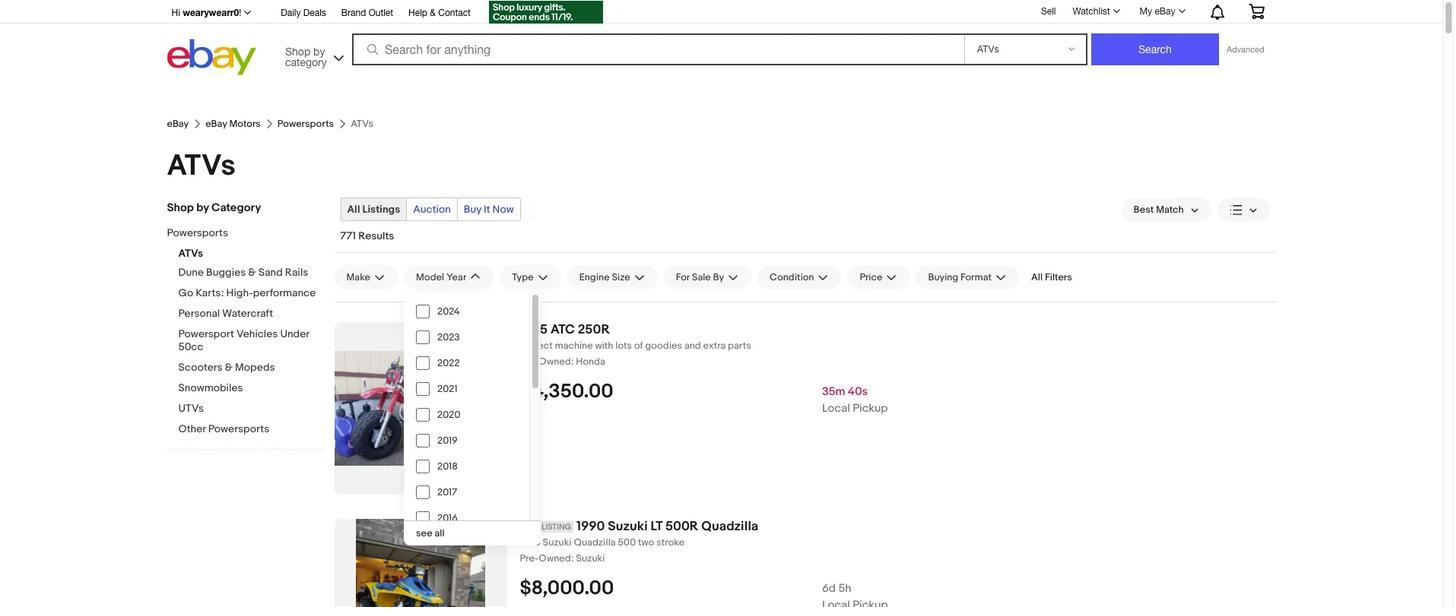 Task type: vqa. For each thing, say whether or not it's contained in the screenshot.
orders,
no



Task type: locate. For each thing, give the bounding box(es) containing it.
suzuki up $8,000.00
[[576, 553, 605, 565]]

& inside account navigation
[[430, 8, 436, 18]]

all inside all filters button
[[1032, 272, 1043, 284]]

pre- inside 1985 atc 250r perfect machine with lots of goodies and extra parts pre-owned : honda
[[520, 356, 539, 368]]

2023 link
[[404, 325, 530, 351]]

1 horizontal spatial ebay
[[206, 118, 227, 130]]

2 pre- from the top
[[520, 553, 539, 565]]

0 horizontal spatial ebay
[[167, 118, 189, 130]]

model year
[[416, 272, 467, 284]]

2024 link
[[404, 299, 530, 325]]

ebay motors link
[[206, 118, 261, 130]]

1985 atc 250r perfect machine with lots of goodies and extra parts pre-owned : honda
[[520, 323, 752, 368]]

and
[[685, 340, 701, 352]]

ebay motors
[[206, 118, 261, 130]]

powersports down utvs link
[[208, 423, 270, 436]]

0 vertical spatial 1990
[[577, 520, 605, 535]]

ebay for ebay motors
[[206, 118, 227, 130]]

powersports
[[278, 118, 334, 130], [167, 227, 228, 240], [208, 423, 270, 436]]

suzuki up 500
[[608, 520, 648, 535]]

results
[[359, 230, 394, 243]]

2018 link
[[404, 454, 530, 480]]

1985
[[520, 323, 548, 338]]

& left sand
[[248, 266, 256, 279]]

with
[[595, 340, 614, 352]]

50cc
[[178, 341, 204, 354]]

0 horizontal spatial all
[[347, 203, 360, 216]]

ebay left motors
[[206, 118, 227, 130]]

get the coupon image
[[489, 1, 603, 24]]

pre- down 'new' at left
[[520, 553, 539, 565]]

2 vertical spatial &
[[225, 361, 233, 374]]

2017
[[437, 487, 457, 499]]

powersports link right motors
[[278, 118, 334, 130]]

see all button
[[404, 522, 541, 546]]

1 owned from the top
[[539, 356, 571, 368]]

: up $8,000.00
[[571, 553, 574, 565]]

1 horizontal spatial all
[[1032, 272, 1043, 284]]

quadzilla left 500
[[574, 537, 616, 549]]

stroke
[[657, 537, 685, 549]]

ebay left ebay motors link
[[167, 118, 189, 130]]

1 vertical spatial powersports
[[167, 227, 228, 240]]

ebay right my on the top right of the page
[[1155, 6, 1176, 17]]

all left the filters
[[1032, 272, 1043, 284]]

model year button
[[404, 266, 494, 290]]

ebay
[[1155, 6, 1176, 17], [167, 118, 189, 130], [206, 118, 227, 130]]

771 results
[[340, 230, 394, 243]]

mopeds
[[235, 361, 275, 374]]

powersports right motors
[[278, 118, 334, 130]]

2 vertical spatial powersports
[[208, 423, 270, 436]]

1 vertical spatial atvs
[[178, 247, 203, 260]]

& left mopeds
[[225, 361, 233, 374]]

powersports link down category
[[167, 227, 312, 241]]

None submit
[[1092, 33, 1220, 65]]

listings
[[363, 203, 400, 216]]

1 vertical spatial owned
[[539, 553, 571, 565]]

snowmobiles link
[[178, 382, 323, 396]]

35m
[[823, 385, 846, 399]]

1990 down 'new' at left
[[520, 537, 541, 549]]

1 vertical spatial all
[[1032, 272, 1043, 284]]

atvs up by
[[167, 148, 236, 184]]

brand outlet
[[342, 8, 393, 18]]

suzuki down 'listing'
[[543, 537, 572, 549]]

tap to watch item - 1990 suzuki lt 500r quadzilla image
[[480, 526, 501, 547]]

banner
[[167, 0, 1276, 100]]

powersport
[[178, 328, 234, 341]]

0 horizontal spatial suzuki
[[543, 537, 572, 549]]

2 owned from the top
[[539, 553, 571, 565]]

powersports down by
[[167, 227, 228, 240]]

0 vertical spatial :
[[571, 356, 574, 368]]

new
[[522, 523, 540, 533]]

shop
[[167, 201, 194, 215]]

scooters
[[178, 361, 223, 374]]

personal
[[178, 307, 220, 320]]

1 horizontal spatial &
[[248, 266, 256, 279]]

outlet
[[369, 8, 393, 18]]

owned down perfect
[[539, 356, 571, 368]]

all inside all listings link
[[347, 203, 360, 216]]

:
[[571, 356, 574, 368], [571, 553, 574, 565]]

owned inside 1985 atc 250r perfect machine with lots of goodies and extra parts pre-owned : honda
[[539, 356, 571, 368]]

your shopping cart image
[[1248, 4, 1266, 19]]

&
[[430, 8, 436, 18], [248, 266, 256, 279], [225, 361, 233, 374]]

quadzilla right 500r
[[702, 520, 759, 535]]

daily
[[281, 8, 301, 18]]

2 horizontal spatial ebay
[[1155, 6, 1176, 17]]

1990 Suzuki Quadzilla 500 two stroke text field
[[520, 537, 1276, 550]]

1 : from the top
[[571, 356, 574, 368]]

: inside new listing 1990 suzuki lt 500r quadzilla 1990 suzuki quadzilla 500 two stroke pre-owned : suzuki
[[571, 553, 574, 565]]

0 vertical spatial &
[[430, 8, 436, 18]]

high-
[[226, 287, 253, 300]]

all
[[347, 203, 360, 216], [1032, 272, 1043, 284]]

0 horizontal spatial 1990
[[520, 537, 541, 549]]

snowmobiles
[[178, 382, 243, 395]]

0 vertical spatial all
[[347, 203, 360, 216]]

0 vertical spatial suzuki
[[608, 520, 648, 535]]

2 horizontal spatial suzuki
[[608, 520, 648, 535]]

none submit inside banner
[[1092, 33, 1220, 65]]

owned down 'listing'
[[539, 553, 571, 565]]

1 vertical spatial pre-
[[520, 553, 539, 565]]

& right help
[[430, 8, 436, 18]]

1 vertical spatial quadzilla
[[574, 537, 616, 549]]

771
[[340, 230, 356, 243]]

category
[[211, 201, 261, 215]]

daily deals
[[281, 8, 326, 18]]

brand
[[342, 8, 366, 18]]

advanced link
[[1220, 34, 1273, 65]]

powersports atvs dune buggies & sand rails go karts: high-performance personal watercraft powersport vehicles under 50cc scooters & mopeds snowmobiles utvs other powersports
[[167, 227, 316, 436]]

: down machine on the bottom of the page
[[571, 356, 574, 368]]

all filters
[[1032, 272, 1073, 284]]

1 vertical spatial :
[[571, 553, 574, 565]]

1 horizontal spatial suzuki
[[576, 553, 605, 565]]

pre-
[[520, 356, 539, 368], [520, 553, 539, 565]]

pre- down perfect
[[520, 356, 539, 368]]

my ebay
[[1140, 6, 1176, 17]]

shop by category
[[167, 201, 261, 215]]

1 horizontal spatial quadzilla
[[702, 520, 759, 535]]

0 vertical spatial powersports
[[278, 118, 334, 130]]

atvs up dune
[[178, 247, 203, 260]]

2 : from the top
[[571, 553, 574, 565]]

0 vertical spatial powersports link
[[278, 118, 334, 130]]

2 horizontal spatial &
[[430, 8, 436, 18]]

quadzilla
[[702, 520, 759, 535], [574, 537, 616, 549]]

watchlist
[[1073, 6, 1111, 17]]

250r
[[578, 323, 610, 338]]

pre- inside new listing 1990 suzuki lt 500r quadzilla 1990 suzuki quadzilla 500 two stroke pre-owned : suzuki
[[520, 553, 539, 565]]

all filters button
[[1026, 266, 1079, 290]]

perfect
[[520, 340, 553, 352]]

watercraft
[[222, 307, 273, 320]]

all up "771"
[[347, 203, 360, 216]]

2016
[[437, 513, 458, 525]]

see
[[416, 528, 433, 540]]

buy it now link
[[458, 199, 520, 221]]

2021 link
[[404, 377, 530, 402]]

deals
[[303, 8, 326, 18]]

0 vertical spatial pre-
[[520, 356, 539, 368]]

2019 link
[[404, 428, 530, 454]]

banner containing sell
[[167, 0, 1276, 100]]

1 vertical spatial 1990
[[520, 537, 541, 549]]

lots
[[616, 340, 632, 352]]

1990
[[577, 520, 605, 535], [520, 537, 541, 549]]

powersport vehicles under 50cc link
[[178, 328, 323, 355]]

1990 right 'listing'
[[577, 520, 605, 535]]

powersports for powersports atvs dune buggies & sand rails go karts: high-performance personal watercraft powersport vehicles under 50cc scooters & mopeds snowmobiles utvs other powersports
[[167, 227, 228, 240]]

1 pre- from the top
[[520, 356, 539, 368]]

2019
[[437, 435, 458, 447]]

1 horizontal spatial 1990
[[577, 520, 605, 535]]

$8,000.00
[[520, 577, 614, 601]]

buy it now
[[464, 203, 514, 216]]

1 vertical spatial &
[[248, 266, 256, 279]]

model
[[416, 272, 444, 284]]

0 vertical spatial owned
[[539, 356, 571, 368]]

personal watercraft link
[[178, 307, 323, 322]]

sell
[[1042, 6, 1056, 16]]

2 vertical spatial suzuki
[[576, 553, 605, 565]]

None text field
[[520, 356, 1276, 369], [520, 553, 1276, 566], [520, 356, 1276, 369], [520, 553, 1276, 566]]

my ebay link
[[1132, 2, 1193, 21]]



Task type: describe. For each thing, give the bounding box(es) containing it.
honda
[[576, 356, 606, 368]]

: inside 1985 atc 250r perfect machine with lots of goodies and extra parts pre-owned : honda
[[571, 356, 574, 368]]

help & contact link
[[409, 5, 471, 22]]

sell link
[[1035, 6, 1063, 16]]

6d
[[823, 582, 836, 596]]

1985 atc 250r link
[[520, 323, 1276, 338]]

new listing 1990 suzuki lt 500r quadzilla 1990 suzuki quadzilla 500 two stroke pre-owned : suzuki
[[520, 520, 759, 565]]

contact
[[438, 8, 471, 18]]

1990 suzuki lt 500r quadzilla image
[[356, 520, 485, 608]]

ebay for ebay
[[167, 118, 189, 130]]

other powersports link
[[178, 423, 323, 437]]

help
[[409, 8, 428, 18]]

2023
[[437, 332, 460, 344]]

$4,350.00
[[520, 380, 614, 404]]

2017 link
[[404, 480, 530, 506]]

500r
[[666, 520, 699, 535]]

35m 40s local pickup
[[823, 385, 888, 416]]

filters
[[1045, 272, 1073, 284]]

2024
[[437, 306, 460, 318]]

0 vertical spatial quadzilla
[[702, 520, 759, 535]]

5h
[[839, 582, 852, 596]]

under
[[280, 328, 309, 341]]

advanced
[[1227, 45, 1265, 54]]

buy
[[464, 203, 482, 216]]

by
[[196, 201, 209, 215]]

extra
[[703, 340, 726, 352]]

year
[[447, 272, 467, 284]]

machine
[[555, 340, 593, 352]]

scooters & mopeds link
[[178, 361, 323, 376]]

auction
[[413, 203, 451, 216]]

buggies
[[206, 266, 246, 279]]

atvs inside powersports atvs dune buggies & sand rails go karts: high-performance personal watercraft powersport vehicles under 50cc scooters & mopeds snowmobiles utvs other powersports
[[178, 247, 203, 260]]

all for all listings
[[347, 203, 360, 216]]

watchlist link
[[1065, 2, 1127, 21]]

two
[[638, 537, 655, 549]]

2022
[[437, 358, 460, 370]]

goodies
[[645, 340, 683, 352]]

karts:
[[196, 287, 224, 300]]

of
[[634, 340, 643, 352]]

all for all filters
[[1032, 272, 1043, 284]]

parts
[[728, 340, 752, 352]]

2018
[[437, 461, 458, 473]]

all
[[435, 528, 445, 540]]

all listings link
[[341, 199, 407, 221]]

help & contact
[[409, 8, 471, 18]]

go
[[178, 287, 193, 300]]

owned inside new listing 1990 suzuki lt 500r quadzilla 1990 suzuki quadzilla 500 two stroke pre-owned : suzuki
[[539, 553, 571, 565]]

1985 atc 250r image
[[334, 352, 507, 466]]

see all
[[416, 528, 445, 540]]

brand outlet link
[[342, 5, 393, 22]]

dune buggies & sand rails link
[[178, 266, 323, 281]]

other
[[178, 423, 206, 436]]

powersports for powersports
[[278, 118, 334, 130]]

atc
[[551, 323, 575, 338]]

0 horizontal spatial &
[[225, 361, 233, 374]]

dune
[[178, 266, 204, 279]]

1 vertical spatial powersports link
[[167, 227, 312, 241]]

ebay link
[[167, 118, 189, 130]]

2020
[[437, 409, 461, 422]]

lt
[[651, 520, 663, 535]]

my
[[1140, 6, 1153, 17]]

0 horizontal spatial quadzilla
[[574, 537, 616, 549]]

local
[[823, 402, 850, 416]]

utvs link
[[178, 402, 323, 417]]

sand
[[259, 266, 283, 279]]

ebay inside 'link'
[[1155, 6, 1176, 17]]

2020 link
[[404, 402, 530, 428]]

2022 link
[[404, 351, 530, 377]]

all listings
[[347, 203, 400, 216]]

rails
[[285, 266, 308, 279]]

Perfect machine with lots of goodies and extra parts text field
[[520, 340, 1276, 353]]

performance
[[253, 287, 316, 300]]

2021
[[437, 383, 458, 396]]

1 vertical spatial suzuki
[[543, 537, 572, 549]]

account navigation
[[167, 0, 1276, 26]]

motors
[[229, 118, 261, 130]]

utvs
[[178, 402, 204, 415]]

auction link
[[407, 199, 457, 221]]

2016 link
[[404, 506, 530, 532]]

0 vertical spatial atvs
[[167, 148, 236, 184]]

listing
[[542, 523, 571, 533]]

daily deals link
[[281, 5, 326, 22]]



